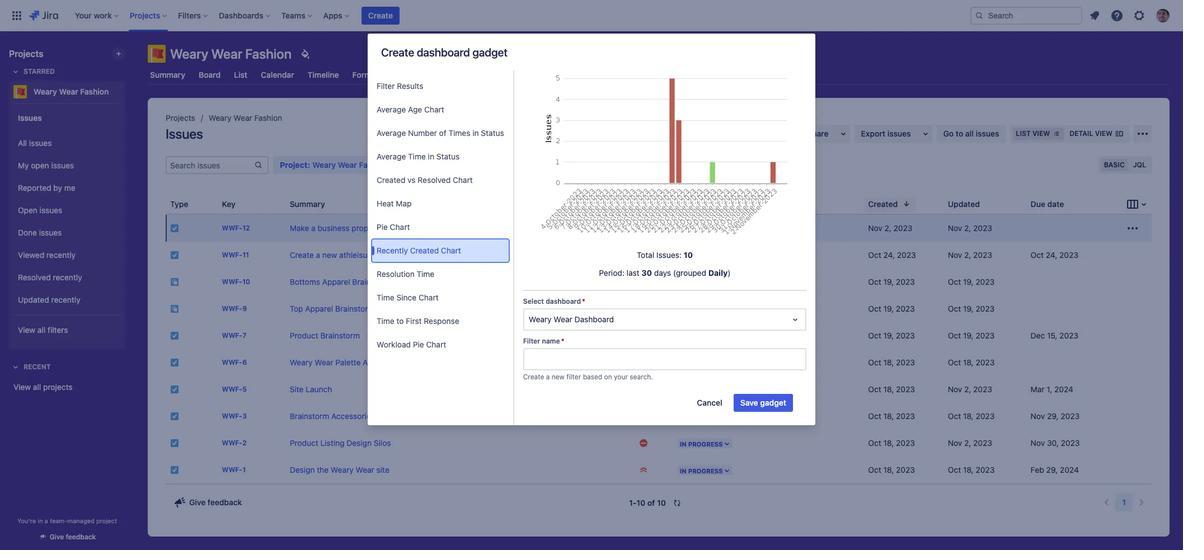 Task type: describe. For each thing, give the bounding box(es) containing it.
0 vertical spatial give
[[189, 498, 206, 507]]

issues element
[[166, 194, 1152, 484]]

updated recently link
[[13, 289, 121, 311]]

0 horizontal spatial projects
[[9, 49, 43, 59]]

weary wear palette additions
[[290, 358, 397, 367]]

date
[[1048, 199, 1064, 209]]

1 vertical spatial in
[[428, 152, 434, 161]]

vs
[[408, 175, 416, 185]]

2 vertical spatial created
[[410, 246, 439, 255]]

all
[[18, 138, 27, 148]]

11
[[242, 251, 249, 259]]

recently created chart
[[377, 246, 461, 255]]

create for create a new athleisure top to go along with the turtleneck pillow sweater
[[290, 250, 314, 260]]

0 horizontal spatial give feedback button
[[32, 528, 103, 546]]

list view
[[1016, 129, 1050, 138]]

created for created
[[868, 199, 898, 209]]

last
[[627, 268, 640, 278]]

task image for site launch
[[170, 385, 179, 394]]

view all projects link
[[9, 377, 125, 397]]

average for average number of times in status
[[377, 128, 406, 138]]

row containing top apparel brainstorm
[[166, 296, 1152, 322]]

medium image for top apparel brainstorm
[[639, 305, 648, 313]]

your
[[614, 373, 628, 381]]

team-
[[50, 517, 67, 525]]

wwf-11
[[222, 251, 249, 259]]

medium image for create a new athleisure top to go along with the turtleneck pillow sweater
[[639, 251, 648, 260]]

viewed recently link
[[13, 244, 121, 266]]

)
[[728, 268, 731, 278]]

select dashboard *
[[523, 297, 585, 306]]

along
[[412, 250, 431, 260]]

palette
[[336, 358, 361, 367]]

wwf-10
[[222, 278, 250, 286]]

view for list view
[[1033, 129, 1050, 138]]

brainstorm accessories link
[[290, 411, 375, 421]]

projects link
[[166, 111, 195, 125]]

pages link
[[387, 65, 414, 85]]

issues for done issues
[[39, 228, 62, 237]]

1 vertical spatial feedback
[[66, 533, 96, 541]]

filter for filter results
[[377, 81, 395, 91]]

undefined generated chart image image
[[538, 71, 792, 240]]

2 vertical spatial weary wear fashion
[[209, 113, 282, 123]]

7
[[242, 332, 246, 340]]

chart down average time in status button
[[453, 175, 473, 185]]

task image for weary
[[170, 358, 179, 367]]

wwf-12 link
[[222, 224, 250, 233]]

due date
[[1031, 199, 1064, 209]]

status button
[[673, 196, 720, 212]]

1 vertical spatial filter
[[567, 373, 581, 381]]

create for create
[[368, 10, 393, 20]]

response
[[424, 316, 459, 326]]

feb 29, 2024
[[1031, 465, 1079, 475]]

wwf-11 link
[[222, 251, 249, 259]]

list for list view
[[1016, 129, 1031, 138]]

open issues link
[[13, 199, 121, 222]]

time inside time to first response button
[[377, 316, 395, 326]]

0 vertical spatial feedback
[[208, 498, 242, 507]]

1 oct 24, 2023 from the left
[[868, 250, 916, 260]]

2, for oct
[[965, 250, 971, 260]]

average number of times in status
[[377, 128, 504, 138]]

wwf- for brainstorm accessories
[[222, 412, 242, 421]]

row containing weary wear palette additions
[[166, 349, 1152, 376]]

all for projects
[[33, 382, 41, 392]]

site
[[290, 385, 304, 394]]

filter name *
[[523, 337, 564, 345]]

summary for the summary button
[[290, 199, 325, 209]]

1 vertical spatial give feedback
[[50, 533, 96, 541]]

created vs resolved chart button
[[372, 169, 509, 191]]

task image for product listing design silos
[[170, 439, 179, 448]]

top
[[377, 250, 389, 260]]

export issues
[[861, 129, 911, 138]]

0 horizontal spatial in
[[38, 517, 43, 525]]

recently for viewed recently
[[46, 250, 76, 260]]

done issues link
[[13, 222, 121, 244]]

updated recently
[[18, 295, 80, 304]]

filter results button
[[372, 75, 509, 97]]

of for number
[[439, 128, 447, 138]]

1 vertical spatial give
[[50, 533, 64, 541]]

product for product listing design silos
[[290, 438, 318, 448]]

wwf-7 link
[[222, 332, 246, 340]]

time inside average time in status button
[[408, 152, 426, 161]]

period: last 30 days (grouped daily )
[[599, 268, 731, 278]]

distributor
[[446, 223, 484, 233]]

0 horizontal spatial weary wear fashion link
[[9, 81, 121, 103]]

0 vertical spatial fashion
[[245, 46, 292, 62]]

resolved inside 'link'
[[18, 272, 51, 282]]

of for 10
[[648, 498, 655, 508]]

open
[[31, 160, 49, 170]]

0 horizontal spatial the
[[317, 465, 329, 475]]

recently for resolved recently
[[53, 272, 82, 282]]

sorted in descending order image
[[902, 199, 911, 208]]

0 vertical spatial give feedback button
[[167, 494, 249, 512]]

since
[[397, 293, 417, 302]]

listing
[[321, 438, 345, 448]]

wwf- for top apparel brainstorm
[[222, 305, 242, 313]]

nov 2, 2023 for mar 1, 2024
[[948, 385, 992, 394]]

a left team-
[[45, 517, 48, 525]]

1 vertical spatial issues
[[166, 126, 203, 142]]

view for detail view
[[1095, 129, 1113, 138]]

weary down product listing design silos
[[331, 465, 354, 475]]

recent
[[24, 363, 51, 371]]

weary up board
[[170, 46, 208, 62]]

open issues
[[18, 205, 62, 215]]

done issues
[[18, 228, 62, 237]]

29, for nov
[[1047, 411, 1059, 421]]

0 horizontal spatial design
[[290, 465, 315, 475]]

create for create dashboard gadget
[[381, 46, 414, 59]]

nov 2, 2023 for oct 24, 2023
[[948, 250, 992, 260]]

key button
[[217, 196, 253, 212]]

all issues link
[[13, 132, 121, 155]]

* for filter name *
[[561, 337, 564, 345]]

to right go
[[956, 129, 964, 138]]

task image for create a new athleisure top to go along with the turtleneck pillow sweater
[[170, 251, 179, 260]]

save for save filter
[[633, 160, 651, 170]]

row containing design the weary wear site
[[166, 457, 1152, 484]]

group containing issues
[[13, 103, 121, 348]]

me
[[64, 183, 75, 192]]

weary right 'projects' link
[[209, 113, 232, 123]]

open image
[[789, 313, 802, 326]]

my open issues
[[18, 160, 74, 170]]

0 horizontal spatial gadget
[[473, 46, 508, 59]]

wear down the select dashboard *
[[554, 315, 573, 324]]

pillow
[[505, 250, 526, 260]]

wwf- for weary wear palette additions
[[222, 359, 242, 367]]

resolution time button
[[372, 263, 509, 285]]

due
[[1031, 199, 1046, 209]]

time since chart button
[[372, 287, 509, 309]]

summary link
[[148, 65, 188, 85]]

1 horizontal spatial status
[[481, 128, 504, 138]]

brainstorm down site launch link
[[290, 411, 329, 421]]

site launch
[[290, 385, 332, 394]]

1 vertical spatial projects
[[166, 113, 195, 123]]

issues for open issues
[[40, 205, 62, 215]]

filter inside save filter button
[[653, 160, 670, 170]]

period:
[[599, 268, 625, 278]]

2 vertical spatial fashion
[[254, 113, 282, 123]]

1 inside button
[[1123, 498, 1126, 507]]

average for average time in status
[[377, 152, 406, 161]]

p
[[639, 199, 644, 209]]

chart for time since chart
[[419, 293, 439, 302]]

2024 for feb 29, 2024
[[1060, 465, 1079, 475]]

results
[[397, 81, 423, 91]]

due date button
[[1026, 196, 1082, 212]]

low image
[[639, 224, 648, 233]]

brainstorm up 'weary wear palette additions'
[[321, 331, 360, 340]]

issues inside group
[[18, 113, 42, 122]]

based
[[583, 373, 602, 381]]

nov 2, 2023 for nov 30, 2023
[[948, 438, 992, 448]]

dashboard for gadget
[[417, 46, 470, 59]]

wear down list link
[[234, 113, 252, 123]]

view for view all projects
[[13, 382, 31, 392]]

create banner
[[0, 0, 1183, 31]]

design the weary wear site link
[[290, 465, 390, 475]]

12
[[242, 224, 250, 233]]

all inside go to all issues link
[[966, 129, 974, 138]]

1,
[[1047, 385, 1053, 394]]

save for save gadget
[[741, 398, 758, 408]]

filter results
[[377, 81, 423, 91]]

weary down select
[[529, 315, 552, 324]]

new for filter
[[552, 373, 565, 381]]

filter for filter name *
[[523, 337, 540, 345]]

summary button
[[285, 196, 343, 212]]

row containing product listing design silos
[[166, 430, 1152, 457]]

1 horizontal spatial give feedback
[[189, 498, 242, 507]]

weary up site
[[290, 358, 313, 367]]

row containing create a new athleisure top to go along with the turtleneck pillow sweater
[[166, 242, 1152, 269]]

wwf-6
[[222, 359, 247, 367]]

managed
[[67, 517, 95, 525]]

(grouped
[[673, 268, 706, 278]]

resolution for resolution
[[777, 199, 816, 209]]

product for product brainstorm
[[290, 331, 318, 340]]

brainstorm down 'bottoms apparel brainstorm'
[[335, 304, 375, 313]]

total
[[637, 250, 654, 260]]

5
[[242, 385, 247, 394]]

30,
[[1047, 438, 1059, 448]]

issues:
[[657, 250, 682, 260]]

average for average age chart
[[377, 105, 406, 114]]

heat map button
[[372, 193, 509, 215]]

reported
[[18, 183, 51, 192]]

view all filters
[[18, 325, 68, 335]]

site launch link
[[290, 385, 332, 394]]

created for created vs resolved chart
[[377, 175, 406, 185]]

0 vertical spatial design
[[347, 438, 372, 448]]

nov 30, 2023
[[1031, 438, 1080, 448]]

1 vertical spatial fashion
[[80, 87, 109, 96]]

cancel button
[[690, 394, 729, 412]]

Search issues text field
[[167, 157, 254, 173]]



Task type: locate. For each thing, give the bounding box(es) containing it.
0 horizontal spatial status
[[437, 152, 460, 161]]

to left go
[[391, 250, 398, 260]]

average inside average time in status button
[[377, 152, 406, 161]]

filter left based on the bottom
[[567, 373, 581, 381]]

workload pie chart
[[377, 340, 446, 349]]

resolution
[[777, 199, 816, 209], [377, 269, 415, 279]]

design down product listing design silos link
[[290, 465, 315, 475]]

projects up collapse starred projects image
[[9, 49, 43, 59]]

task image
[[170, 251, 179, 260], [170, 331, 179, 340], [170, 385, 179, 394], [170, 439, 179, 448]]

5 wwf- from the top
[[222, 332, 242, 340]]

wwf-6 link
[[222, 359, 247, 367]]

list right board
[[234, 70, 248, 79]]

1 horizontal spatial feedback
[[208, 498, 242, 507]]

29, up 30,
[[1047, 411, 1059, 421]]

resolved down viewed
[[18, 272, 51, 282]]

average
[[377, 105, 406, 114], [377, 128, 406, 138], [377, 152, 406, 161]]

1 task image from the top
[[170, 251, 179, 260]]

wwf- for product listing design silos
[[222, 439, 242, 448]]

resolved inside button
[[418, 175, 451, 185]]

3 average from the top
[[377, 152, 406, 161]]

4 row from the top
[[166, 296, 1152, 322]]

view for view all filters
[[18, 325, 35, 335]]

2 group from the top
[[13, 129, 121, 315]]

product listing design silos link
[[290, 438, 391, 448]]

apparel for top
[[305, 304, 333, 313]]

highest image left days
[[639, 278, 648, 287]]

9 row from the top
[[166, 430, 1152, 457]]

0 vertical spatial sub task image
[[170, 278, 179, 287]]

feedback down the managed
[[66, 533, 96, 541]]

issues down 'all issues' link
[[51, 160, 74, 170]]

2024 right '1,'
[[1055, 385, 1074, 394]]

resolved recently link
[[13, 266, 121, 289]]

task image
[[170, 224, 179, 233], [170, 358, 179, 367], [170, 412, 179, 421], [170, 466, 179, 475]]

1 wwf- from the top
[[222, 224, 242, 233]]

a for make a business proposal to the wholesale distributor
[[311, 223, 316, 233]]

0 vertical spatial give feedback
[[189, 498, 242, 507]]

wwf- for bottoms apparel brainstorm
[[222, 278, 242, 286]]

2 sub task image from the top
[[170, 305, 179, 313]]

summary up make
[[290, 199, 325, 209]]

wwf- up wwf-3
[[222, 385, 242, 394]]

chart for recently created chart
[[441, 246, 461, 255]]

filter down 'pages'
[[377, 81, 395, 91]]

row
[[166, 215, 1152, 242], [166, 242, 1152, 269], [166, 269, 1152, 296], [166, 296, 1152, 322], [166, 322, 1152, 349], [166, 349, 1152, 376], [166, 376, 1152, 403], [166, 403, 1152, 430], [166, 430, 1152, 457], [166, 457, 1152, 484]]

chart down time to first response button
[[426, 340, 446, 349]]

medium image
[[639, 251, 648, 260], [639, 305, 648, 313]]

make
[[290, 223, 309, 233]]

give feedback button down you're in a team-managed project
[[32, 528, 103, 546]]

* for select dashboard *
[[582, 297, 585, 306]]

resolved right vs at the left top of the page
[[418, 175, 451, 185]]

1 horizontal spatial give
[[189, 498, 206, 507]]

1 vertical spatial 1
[[1123, 498, 1126, 507]]

product down top
[[290, 331, 318, 340]]

None field
[[524, 349, 806, 369]]

wwf- up wwf-2
[[222, 412, 242, 421]]

2 vertical spatial recently
[[51, 295, 80, 304]]

days
[[654, 268, 671, 278]]

chart right "age"
[[424, 105, 444, 114]]

2 vertical spatial all
[[33, 382, 41, 392]]

9 wwf- from the top
[[222, 439, 242, 448]]

issues down 'projects' link
[[166, 126, 203, 142]]

1 row from the top
[[166, 215, 1152, 242]]

time inside time since chart button
[[377, 293, 395, 302]]

weary wear fashion link down list link
[[209, 111, 282, 125]]

save right the cancel
[[741, 398, 758, 408]]

summary inside button
[[290, 199, 325, 209]]

4 task image from the top
[[170, 466, 179, 475]]

top apparel brainstorm
[[290, 304, 375, 313]]

0 vertical spatial apparel
[[322, 277, 350, 287]]

open
[[18, 205, 37, 215]]

in up created vs resolved chart
[[428, 152, 434, 161]]

2 oct 24, 2023 from the left
[[1031, 250, 1079, 260]]

list for list
[[234, 70, 248, 79]]

feb
[[1031, 465, 1044, 475]]

medium high image
[[639, 439, 648, 448]]

created button
[[864, 196, 916, 212]]

1 horizontal spatial the
[[395, 223, 406, 233]]

oct
[[868, 250, 882, 260], [1031, 250, 1044, 260], [868, 277, 882, 287], [948, 277, 961, 287], [868, 304, 882, 313], [948, 304, 961, 313], [868, 331, 882, 340], [948, 331, 961, 340], [868, 358, 882, 367], [948, 358, 961, 367], [868, 385, 882, 394], [868, 411, 882, 421], [948, 411, 961, 421], [868, 438, 882, 448], [868, 465, 882, 475], [948, 465, 961, 475]]

starred
[[24, 67, 55, 76]]

1 vertical spatial *
[[561, 337, 564, 345]]

1 vertical spatial sub task image
[[170, 305, 179, 313]]

wwf- for product brainstorm
[[222, 332, 242, 340]]

all inside view all projects link
[[33, 382, 41, 392]]

row containing product brainstorm
[[166, 322, 1152, 349]]

apparel right top
[[305, 304, 333, 313]]

2 product from the top
[[290, 438, 318, 448]]

tab list containing summary
[[141, 65, 1177, 85]]

resolution inside issues element
[[777, 199, 816, 209]]

highest image for bottoms apparel brainstorm
[[639, 278, 648, 287]]

updated for updated recently
[[18, 295, 49, 304]]

design left silos
[[347, 438, 372, 448]]

make a business proposal to the wholesale distributor link
[[290, 223, 484, 233]]

1 product from the top
[[290, 331, 318, 340]]

sub task image
[[170, 278, 179, 287], [170, 305, 179, 313]]

average inside average age chart button
[[377, 105, 406, 114]]

1 horizontal spatial of
[[648, 498, 655, 508]]

filter inside button
[[377, 81, 395, 91]]

summary for summary link
[[150, 70, 185, 79]]

highest image down medium high image
[[639, 466, 648, 475]]

29, right feb
[[1047, 465, 1058, 475]]

1 vertical spatial gadget
[[760, 398, 787, 408]]

1 vertical spatial summary
[[290, 199, 325, 209]]

1 medium image from the top
[[639, 251, 648, 260]]

new inside row
[[322, 250, 337, 260]]

0 vertical spatial in
[[473, 128, 479, 138]]

2 average from the top
[[377, 128, 406, 138]]

projects
[[9, 49, 43, 59], [166, 113, 195, 123]]

29, for feb
[[1047, 465, 1058, 475]]

weary wear fashion down starred
[[34, 87, 109, 96]]

1 horizontal spatial oct 24, 2023
[[1031, 250, 1079, 260]]

gadget inside button
[[760, 398, 787, 408]]

collapse starred projects image
[[9, 65, 22, 78]]

silos
[[374, 438, 391, 448]]

weary wear dashboard
[[529, 315, 614, 324]]

1 task image from the top
[[170, 224, 179, 233]]

pie
[[377, 222, 388, 232], [413, 340, 424, 349]]

a for create a new athleisure top to go along with the turtleneck pillow sweater
[[316, 250, 320, 260]]

2 horizontal spatial created
[[868, 199, 898, 209]]

1 inside row
[[242, 466, 246, 474]]

2 row from the top
[[166, 242, 1152, 269]]

7 wwf- from the top
[[222, 385, 242, 394]]

chart for average age chart
[[424, 105, 444, 114]]

1 group from the top
[[13, 103, 121, 348]]

wear left 'palette'
[[315, 358, 333, 367]]

oct 24, 2023 down due date 'button' at top right
[[1031, 250, 1079, 260]]

apparel for bottoms
[[322, 277, 350, 287]]

1 horizontal spatial updated
[[948, 199, 980, 209]]

created inside issues element
[[868, 199, 898, 209]]

task image for design
[[170, 466, 179, 475]]

updated inside button
[[948, 199, 980, 209]]

wwf- down wwf-12
[[222, 251, 242, 259]]

heat map
[[377, 199, 412, 208]]

wwf-2 link
[[222, 439, 247, 448]]

task image for make
[[170, 224, 179, 233]]

1 horizontal spatial 1
[[1123, 498, 1126, 507]]

workload
[[377, 340, 411, 349]]

key
[[222, 199, 236, 209]]

1 vertical spatial apparel
[[305, 304, 333, 313]]

0 vertical spatial 1
[[242, 466, 246, 474]]

wwf- for design the weary wear site
[[222, 466, 242, 474]]

updated
[[948, 199, 980, 209], [18, 295, 49, 304]]

1 vertical spatial weary wear fashion link
[[209, 111, 282, 125]]

0 vertical spatial of
[[439, 128, 447, 138]]

settings
[[599, 70, 629, 79]]

medium image up 30
[[639, 251, 648, 260]]

group
[[13, 103, 121, 348], [13, 129, 121, 315]]

brainstorm accessories
[[290, 411, 375, 421]]

0 horizontal spatial updated
[[18, 295, 49, 304]]

1 vertical spatial created
[[868, 199, 898, 209]]

1 average from the top
[[377, 105, 406, 114]]

wwf- for make a business proposal to the wholesale distributor
[[222, 224, 242, 233]]

0 vertical spatial new
[[322, 250, 337, 260]]

fashion
[[245, 46, 292, 62], [80, 87, 109, 96], [254, 113, 282, 123]]

reported by me
[[18, 183, 75, 192]]

0 vertical spatial status
[[481, 128, 504, 138]]

view right detail
[[1095, 129, 1113, 138]]

weary wear palette additions link
[[290, 358, 397, 367]]

0 vertical spatial dashboard
[[417, 46, 470, 59]]

new down business
[[322, 250, 337, 260]]

create a new filter based on your search.
[[523, 373, 653, 381]]

1 vertical spatial resolved
[[18, 272, 51, 282]]

6 wwf- from the top
[[222, 359, 242, 367]]

bottoms apparel brainstorm link
[[290, 277, 392, 287]]

0 vertical spatial resolved
[[418, 175, 451, 185]]

wwf-9
[[222, 305, 247, 313]]

time up workload
[[377, 316, 395, 326]]

project settings
[[570, 70, 629, 79]]

Search field
[[971, 6, 1083, 24]]

primary element
[[7, 0, 971, 31]]

wwf- for site launch
[[222, 385, 242, 394]]

issues up viewed recently
[[39, 228, 62, 237]]

brainstorm down top
[[352, 277, 392, 287]]

2, for mar
[[965, 385, 971, 394]]

24, down due date 'button' at top right
[[1046, 250, 1058, 260]]

1 24, from the left
[[884, 250, 895, 260]]

all for filters
[[37, 325, 46, 335]]

2 vertical spatial status
[[678, 199, 702, 209]]

1 vertical spatial average
[[377, 128, 406, 138]]

summary left board
[[150, 70, 185, 79]]

recently down done issues link
[[46, 250, 76, 260]]

0 horizontal spatial pie
[[377, 222, 388, 232]]

wear left site
[[356, 465, 374, 475]]

dashboard up filter results button
[[417, 46, 470, 59]]

project
[[570, 70, 597, 79]]

24, down created button
[[884, 250, 895, 260]]

2 task image from the top
[[170, 331, 179, 340]]

8 wwf- from the top
[[222, 412, 242, 421]]

dashboard up weary wear dashboard
[[546, 297, 581, 306]]

time left since
[[377, 293, 395, 302]]

1 sub task image from the top
[[170, 278, 179, 287]]

row containing site launch
[[166, 376, 1152, 403]]

all right go
[[966, 129, 974, 138]]

highest image for design the weary wear site
[[639, 466, 648, 475]]

to inside button
[[397, 316, 404, 326]]

all issues
[[18, 138, 52, 148]]

0 vertical spatial filter
[[653, 160, 670, 170]]

7 row from the top
[[166, 376, 1152, 403]]

tab list
[[141, 65, 1177, 85]]

create
[[368, 10, 393, 20], [381, 46, 414, 59], [290, 250, 314, 260], [523, 373, 544, 381]]

recently inside updated recently link
[[51, 295, 80, 304]]

wwf- up wwf-9
[[222, 278, 242, 286]]

2 view from the left
[[1095, 129, 1113, 138]]

* up dashboard
[[582, 297, 585, 306]]

0 vertical spatial issues
[[18, 113, 42, 122]]

to right the proposal
[[385, 223, 393, 233]]

issues down reported by me
[[40, 205, 62, 215]]

1 vertical spatial save
[[741, 398, 758, 408]]

recently inside 'resolved recently' 'link'
[[53, 272, 82, 282]]

0 horizontal spatial list
[[234, 70, 248, 79]]

map
[[396, 199, 412, 208]]

0 vertical spatial save
[[633, 160, 651, 170]]

additions
[[363, 358, 397, 367]]

a up bottoms at the bottom of the page
[[316, 250, 320, 260]]

turtleneck
[[465, 250, 503, 260]]

the down listing
[[317, 465, 329, 475]]

board
[[199, 70, 221, 79]]

you're in a team-managed project
[[17, 517, 117, 525]]

a down name
[[546, 373, 550, 381]]

average time in status button
[[372, 146, 509, 168]]

0 vertical spatial pie
[[377, 222, 388, 232]]

tab
[[423, 65, 451, 85]]

2024 for mar 1, 2024
[[1055, 385, 1074, 394]]

board link
[[196, 65, 223, 85]]

average number of times in status button
[[372, 122, 509, 144]]

0 horizontal spatial resolution
[[377, 269, 415, 279]]

0 horizontal spatial 1
[[242, 466, 246, 474]]

forms
[[352, 70, 376, 79]]

time inside resolution time button
[[417, 269, 435, 279]]

weary wear fashion
[[170, 46, 292, 62], [34, 87, 109, 96], [209, 113, 282, 123]]

chart down map
[[390, 222, 410, 232]]

chart right since
[[419, 293, 439, 302]]

wear up list link
[[211, 46, 242, 62]]

1 vertical spatial new
[[552, 373, 565, 381]]

2 horizontal spatial in
[[473, 128, 479, 138]]

updated for updated
[[948, 199, 980, 209]]

6 row from the top
[[166, 349, 1152, 376]]

1 vertical spatial view
[[13, 382, 31, 392]]

my open issues link
[[13, 155, 121, 177]]

in right you're
[[38, 517, 43, 525]]

chart inside button
[[390, 222, 410, 232]]

times
[[449, 128, 470, 138]]

2 24, from the left
[[1046, 250, 1058, 260]]

1 vertical spatial design
[[290, 465, 315, 475]]

2 task image from the top
[[170, 358, 179, 367]]

1 vertical spatial filter
[[523, 337, 540, 345]]

to
[[956, 129, 964, 138], [385, 223, 393, 233], [391, 250, 398, 260], [397, 316, 404, 326]]

filter left name
[[523, 337, 540, 345]]

all inside view all filters link
[[37, 325, 46, 335]]

wear up 'all issues' link
[[59, 87, 78, 96]]

site
[[377, 465, 390, 475]]

all left the filters at the bottom of page
[[37, 325, 46, 335]]

collapse recent projects image
[[9, 361, 22, 374]]

0 horizontal spatial give
[[50, 533, 64, 541]]

4 wwf- from the top
[[222, 305, 242, 313]]

0 horizontal spatial new
[[322, 250, 337, 260]]

1 horizontal spatial save
[[741, 398, 758, 408]]

1 horizontal spatial filter
[[523, 337, 540, 345]]

* right name
[[561, 337, 564, 345]]

0 horizontal spatial feedback
[[66, 533, 96, 541]]

nov 2, 2023
[[868, 223, 913, 233], [948, 223, 992, 233], [948, 250, 992, 260], [948, 385, 992, 394], [948, 438, 992, 448]]

1 horizontal spatial design
[[347, 438, 372, 448]]

1 vertical spatial highest image
[[639, 466, 648, 475]]

weary down starred
[[34, 87, 57, 96]]

product left listing
[[290, 438, 318, 448]]

summary inside tab list
[[150, 70, 185, 79]]

task image for brainstorm
[[170, 412, 179, 421]]

1 horizontal spatial summary
[[290, 199, 325, 209]]

row containing brainstorm accessories
[[166, 403, 1152, 430]]

2 horizontal spatial the
[[451, 250, 463, 260]]

issues up the all issues at the left of the page
[[18, 113, 42, 122]]

wholesale
[[408, 223, 444, 233]]

average down the average age chart
[[377, 128, 406, 138]]

0 vertical spatial summary
[[150, 70, 185, 79]]

0 vertical spatial 2024
[[1055, 385, 1074, 394]]

0 vertical spatial updated
[[948, 199, 980, 209]]

0 horizontal spatial 24,
[[884, 250, 895, 260]]

1 vertical spatial list
[[1016, 129, 1031, 138]]

average age chart button
[[372, 99, 509, 121]]

0 vertical spatial filter
[[377, 81, 395, 91]]

average left "age"
[[377, 105, 406, 114]]

0 vertical spatial highest image
[[639, 278, 648, 287]]

recently
[[377, 246, 408, 255]]

sub task image for top
[[170, 305, 179, 313]]

resolution time
[[377, 269, 435, 279]]

give feedback button down wwf-1 link
[[167, 494, 249, 512]]

a for create a new filter based on your search.
[[546, 373, 550, 381]]

average inside average number of times in status button
[[377, 128, 406, 138]]

list inside tab list
[[234, 70, 248, 79]]

3 task image from the top
[[170, 412, 179, 421]]

0 horizontal spatial oct 24, 2023
[[868, 250, 916, 260]]

1 highest image from the top
[[639, 278, 648, 287]]

refresh image
[[673, 499, 682, 508]]

1 horizontal spatial view
[[1095, 129, 1113, 138]]

wwf- up wwf-7
[[222, 305, 242, 313]]

open export issues dropdown image
[[919, 127, 932, 141]]

1 horizontal spatial filter
[[653, 160, 670, 170]]

issues for export issues
[[888, 129, 911, 138]]

1 horizontal spatial 24,
[[1046, 250, 1058, 260]]

product brainstorm
[[290, 331, 360, 340]]

2 wwf- from the top
[[222, 251, 242, 259]]

2 medium image from the top
[[639, 305, 648, 313]]

1 vertical spatial product
[[290, 438, 318, 448]]

create for create a new filter based on your search.
[[523, 373, 544, 381]]

create inside button
[[368, 10, 393, 20]]

bottoms
[[290, 277, 320, 287]]

of
[[439, 128, 447, 138], [648, 498, 655, 508]]

2, for nov
[[965, 438, 971, 448]]

oct 24, 2023 down created button
[[868, 250, 916, 260]]

wwf- for create a new athleisure top to go along with the turtleneck pillow sweater
[[222, 251, 242, 259]]

dashboard for *
[[546, 297, 581, 306]]

status right "p" button
[[678, 199, 702, 209]]

2 vertical spatial average
[[377, 152, 406, 161]]

oct 18, 2023
[[868, 358, 915, 367], [948, 358, 995, 367], [868, 385, 915, 394], [868, 411, 915, 421], [948, 411, 995, 421], [868, 438, 915, 448], [868, 465, 915, 475], [948, 465, 995, 475]]

filter up "p" button
[[653, 160, 670, 170]]

3 row from the top
[[166, 269, 1152, 296]]

1 view from the left
[[1033, 129, 1050, 138]]

row containing bottoms apparel brainstorm
[[166, 269, 1152, 296]]

wwf- down key "button"
[[222, 224, 242, 233]]

1 vertical spatial status
[[437, 152, 460, 161]]

save up p
[[633, 160, 651, 170]]

give feedback
[[189, 498, 242, 507], [50, 533, 96, 541]]

1 horizontal spatial dashboard
[[546, 297, 581, 306]]

3 wwf- from the top
[[222, 278, 242, 286]]

1 vertical spatial all
[[37, 325, 46, 335]]

weary wear fashion up list link
[[170, 46, 292, 62]]

number
[[408, 128, 437, 138]]

weary wear fashion link
[[9, 81, 121, 103], [209, 111, 282, 125]]

issues right go
[[976, 129, 999, 138]]

0 horizontal spatial issues
[[18, 113, 42, 122]]

0 horizontal spatial resolved
[[18, 272, 51, 282]]

list link
[[232, 65, 250, 85]]

1 vertical spatial resolution
[[377, 269, 415, 279]]

0 horizontal spatial view
[[1033, 129, 1050, 138]]

status down average number of times in status button
[[437, 152, 460, 161]]

feedback down wwf-1 link
[[208, 498, 242, 507]]

view left the filters at the bottom of page
[[18, 325, 35, 335]]

mar 1, 2024
[[1031, 385, 1074, 394]]

1 horizontal spatial new
[[552, 373, 565, 381]]

new for athleisure
[[322, 250, 337, 260]]

resolution for resolution time
[[377, 269, 415, 279]]

1 vertical spatial give feedback button
[[32, 528, 103, 546]]

updated inside group
[[18, 295, 49, 304]]

search.
[[630, 373, 653, 381]]

highest image
[[639, 278, 648, 287], [639, 466, 648, 475]]

task image for product brainstorm
[[170, 331, 179, 340]]

issues inside "link"
[[51, 160, 74, 170]]

10 row from the top
[[166, 457, 1152, 484]]

projects down summary link
[[166, 113, 195, 123]]

summary
[[150, 70, 185, 79], [290, 199, 325, 209]]

select
[[523, 297, 544, 306]]

4 task image from the top
[[170, 439, 179, 448]]

new left based on the bottom
[[552, 373, 565, 381]]

of inside average number of times in status button
[[439, 128, 447, 138]]

5 row from the top
[[166, 322, 1152, 349]]

0 vertical spatial created
[[377, 175, 406, 185]]

1 vertical spatial 29,
[[1047, 465, 1058, 475]]

2 highest image from the top
[[639, 466, 648, 475]]

group containing all issues
[[13, 129, 121, 315]]

1 vertical spatial pie
[[413, 340, 424, 349]]

go
[[400, 250, 409, 260]]

wwf-5 link
[[222, 385, 247, 394]]

wwf- down wwf-2
[[222, 466, 242, 474]]

created
[[377, 175, 406, 185], [868, 199, 898, 209], [410, 246, 439, 255]]

go to all issues
[[944, 129, 999, 138]]

time up vs at the left top of the page
[[408, 152, 426, 161]]

0 vertical spatial list
[[234, 70, 248, 79]]

bottoms apparel brainstorm
[[290, 277, 392, 287]]

top
[[290, 304, 303, 313]]

2024 down nov 30, 2023
[[1060, 465, 1079, 475]]

issues inside button
[[888, 129, 911, 138]]

recently inside viewed recently link
[[46, 250, 76, 260]]

recently down viewed recently link
[[53, 272, 82, 282]]

by
[[53, 183, 62, 192]]

10 wwf- from the top
[[222, 466, 242, 474]]

1 vertical spatial weary wear fashion
[[34, 87, 109, 96]]

projects
[[43, 382, 72, 392]]

1 horizontal spatial resolution
[[777, 199, 816, 209]]

8 row from the top
[[166, 403, 1152, 430]]

30
[[642, 268, 652, 278]]

6
[[242, 359, 247, 367]]

3 task image from the top
[[170, 385, 179, 394]]

pie inside workload pie chart button
[[413, 340, 424, 349]]

0 horizontal spatial filter
[[567, 373, 581, 381]]

a
[[311, 223, 316, 233], [316, 250, 320, 260], [546, 373, 550, 381], [45, 517, 48, 525]]

recently created chart button
[[372, 240, 509, 262]]

search image
[[975, 11, 984, 20]]

chart for workload pie chart
[[426, 340, 446, 349]]

detail
[[1070, 129, 1094, 138]]

1 vertical spatial the
[[451, 250, 463, 260]]

sub task image for bottoms
[[170, 278, 179, 287]]

give feedback button
[[167, 494, 249, 512], [32, 528, 103, 546]]

jira image
[[29, 9, 58, 22], [29, 9, 58, 22]]

status right times
[[481, 128, 504, 138]]

row containing make a business proposal to the wholesale distributor
[[166, 215, 1152, 242]]

issues for all issues
[[29, 138, 52, 148]]

status inside issues element
[[678, 199, 702, 209]]

the up recently at the top of the page
[[395, 223, 406, 233]]

pie inside pie chart button
[[377, 222, 388, 232]]

create inside issues element
[[290, 250, 314, 260]]

in right times
[[473, 128, 479, 138]]

10 inside row
[[242, 278, 250, 286]]

view down collapse recent projects icon
[[13, 382, 31, 392]]

0 horizontal spatial filter
[[377, 81, 395, 91]]

recently for updated recently
[[51, 295, 80, 304]]

calendar link
[[259, 65, 296, 85]]

the right with
[[451, 250, 463, 260]]

view all projects
[[13, 382, 72, 392]]

wwf-7
[[222, 332, 246, 340]]

view inside group
[[18, 325, 35, 335]]

0 vertical spatial weary wear fashion
[[170, 46, 292, 62]]

resolution button
[[772, 196, 834, 212]]



Task type: vqa. For each thing, say whether or not it's contained in the screenshot.


